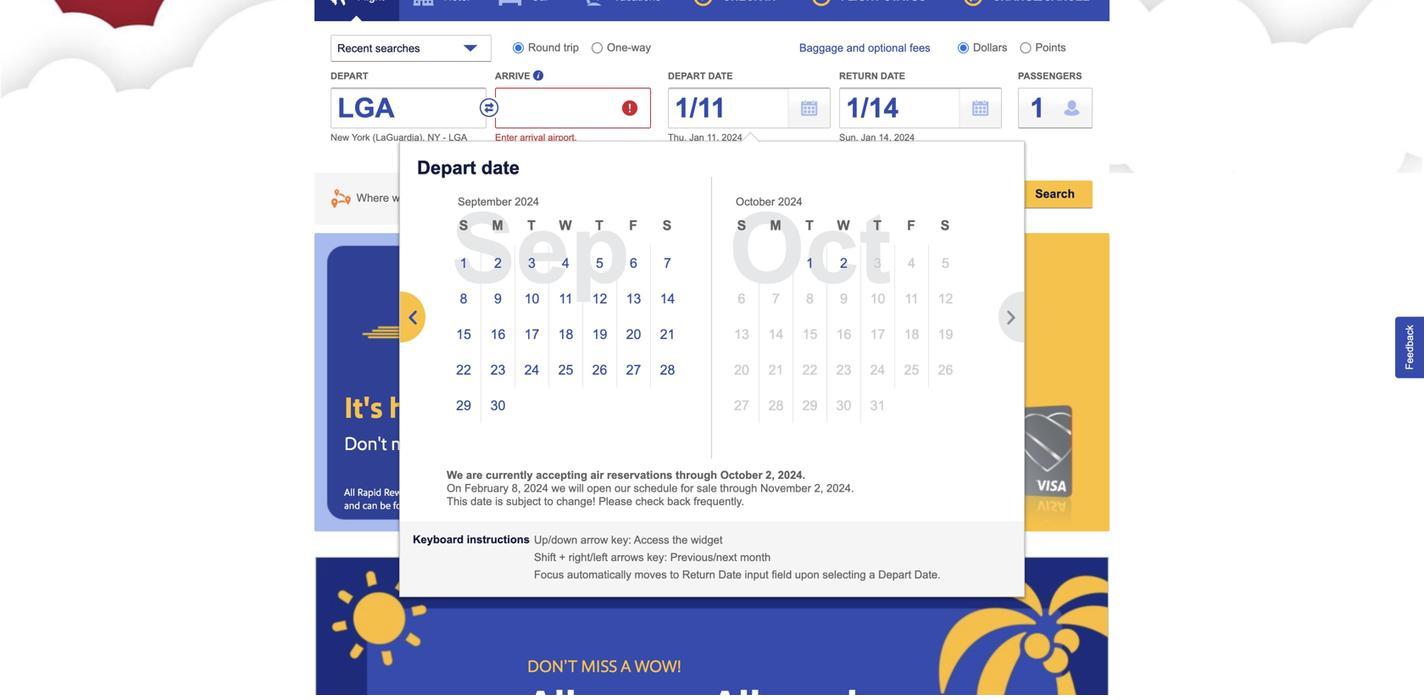 Task type: describe. For each thing, give the bounding box(es) containing it.
open
[[587, 482, 612, 495]]

0 horizontal spatial key:
[[611, 534, 632, 546]]

arrows
[[611, 551, 644, 564]]

depart for depart date
[[417, 157, 476, 178]]

november
[[761, 482, 811, 495]]

date for return date
[[881, 71, 906, 81]]

selecting
[[823, 568, 866, 581]]

we are currently accepting air reservations through october 2, 2024. on february 8, 2024 we will open our schedule for sale through november 2, 2024. this date is subject to change! please check back frequently.
[[447, 469, 854, 508]]

thursday cell for oct
[[861, 209, 894, 245]]

oct
[[729, 195, 892, 304]]

sunday cell for oct
[[725, 209, 759, 245]]

widget
[[691, 534, 723, 546]]

friday cell for sep
[[616, 209, 650, 245]]

we
[[552, 482, 566, 495]]

currently
[[486, 469, 533, 482]]

s for oct's the "saturday" cell
[[941, 218, 950, 233]]

14,
[[879, 132, 892, 143]]

depart for depart date
[[668, 71, 706, 81]]

to inside keyboard instructions up/down arrow key: access the widget shift + right/left arrows key: previous/next month focus automatically moves to return date input field upon selecting a depart date.
[[670, 568, 679, 581]]

please
[[599, 495, 632, 508]]

check
[[636, 495, 664, 508]]

0 vertical spatial october
[[736, 195, 775, 208]]

month
[[740, 551, 771, 564]]

new
[[331, 132, 349, 143]]

round trip
[[528, 41, 579, 54]]

arrival
[[520, 132, 545, 143]]

return inside keyboard instructions up/down arrow key: access the widget shift + right/left arrows key: previous/next month focus automatically moves to return date input field upon selecting a depart date.
[[682, 568, 715, 581]]

previous/next
[[670, 551, 737, 564]]

enter
[[495, 132, 517, 143]]

keyboard instructions up/down arrow key: access the widget shift + right/left arrows key: previous/next month focus automatically moves to return date input field upon selecting a depart date.
[[413, 533, 941, 581]]

f for sep
[[629, 218, 637, 233]]

saturday cell for sep
[[650, 209, 684, 245]]

jan for thu,
[[689, 132, 704, 143]]

date for depart date
[[481, 157, 520, 178]]

focus
[[534, 568, 564, 581]]

11,
[[707, 132, 719, 143]]

back
[[667, 495, 691, 508]]

york
[[352, 132, 370, 143]]

dollars
[[973, 41, 1008, 54]]

ny
[[428, 132, 440, 143]]

accepting
[[536, 469, 588, 482]]

points
[[1036, 41, 1066, 54]]

friday cell for oct
[[894, 209, 928, 245]]

to inside we are currently accepting air reservations through october 2, 2024. on february 8, 2024 we will open our schedule for sale through november 2, 2024. this date is subject to change! please check back frequently.
[[544, 495, 553, 508]]

0 vertical spatial date
[[708, 71, 733, 81]]

1 horizontal spatial 2024.
[[827, 482, 854, 495]]

m for sep
[[492, 218, 503, 233]]

upon
[[795, 568, 820, 581]]

+
[[559, 551, 566, 564]]

round
[[528, 41, 561, 54]]

field
[[772, 568, 792, 581]]

depart date
[[417, 157, 520, 178]]

sun,
[[839, 132, 859, 143]]

one-
[[607, 41, 632, 54]]

return date
[[839, 71, 906, 81]]

date inside we are currently accepting air reservations through october 2, 2024. on february 8, 2024 we will open our schedule for sale through november 2, 2024. this date is subject to change! please check back frequently.
[[471, 495, 492, 508]]

arrow
[[581, 534, 608, 546]]

monday cell for oct
[[759, 209, 793, 245]]

wednesday cell for sep
[[549, 209, 582, 245]]

0 horizontal spatial 2,
[[766, 469, 775, 482]]

Recent searches text field
[[331, 35, 492, 62]]

arrive
[[495, 71, 530, 81]]

sunday cell for sep
[[447, 209, 481, 245]]

sep
[[451, 195, 630, 304]]

depart date
[[668, 71, 733, 81]]

passengers
[[1018, 71, 1082, 81]]

(laguardia),
[[373, 132, 425, 143]]



Task type: locate. For each thing, give the bounding box(es) containing it.
2024. up november
[[778, 469, 806, 482]]

Arrive text field
[[495, 88, 651, 128]]

saturday cell
[[650, 209, 684, 245], [928, 209, 962, 245]]

1 horizontal spatial f
[[907, 218, 916, 233]]

monday cell down october 2024 on the top
[[759, 209, 793, 245]]

0 horizontal spatial f
[[629, 218, 637, 233]]

return
[[839, 71, 878, 81], [682, 568, 715, 581]]

key: up arrows
[[611, 534, 632, 546]]

one-way
[[607, 41, 651, 54]]

1 horizontal spatial w
[[837, 218, 850, 233]]

key:
[[611, 534, 632, 546], [647, 551, 667, 564]]

2, up november
[[766, 469, 775, 482]]

depart up the new
[[331, 71, 368, 81]]

sunday cell down september
[[447, 209, 481, 245]]

2 f from the left
[[907, 218, 916, 233]]

2 saturday cell from the left
[[928, 209, 962, 245]]

2 friday cell from the left
[[894, 209, 928, 245]]

1 horizontal spatial monday cell
[[759, 209, 793, 245]]

1 horizontal spatial return
[[839, 71, 878, 81]]

through up frequently.
[[720, 482, 757, 495]]

1 friday cell from the left
[[616, 209, 650, 245]]

1 vertical spatial key:
[[647, 551, 667, 564]]

0 vertical spatial key:
[[611, 534, 632, 546]]

october up frequently.
[[720, 469, 763, 482]]

keyboard
[[413, 533, 464, 546]]

1 vertical spatial return
[[682, 568, 715, 581]]

on
[[447, 482, 462, 495]]

1 f from the left
[[629, 218, 637, 233]]

Return date in mm/dd/yyyy format, valid dates from Jan 11, 2024 to Oct 2, 2024. To use a date picker press the down arrow. text field
[[839, 88, 1002, 128]]

2024.
[[778, 469, 806, 482], [827, 482, 854, 495]]

this
[[447, 495, 468, 508]]

0 horizontal spatial sunday cell
[[447, 209, 481, 245]]

for
[[681, 482, 694, 495]]

1 horizontal spatial key:
[[647, 551, 667, 564]]

0 horizontal spatial monday cell
[[481, 209, 515, 245]]

0 horizontal spatial friday cell
[[616, 209, 650, 245]]

0 horizontal spatial 2024.
[[778, 469, 806, 482]]

w
[[559, 218, 572, 233], [837, 218, 850, 233]]

2024
[[722, 132, 743, 143], [894, 132, 915, 143], [515, 195, 539, 208], [778, 195, 803, 208], [524, 482, 549, 495]]

tuesday cell
[[515, 209, 549, 245], [793, 209, 827, 245]]

tuesday cell down september 2024
[[515, 209, 549, 245]]

1 sunday cell from the left
[[447, 209, 481, 245]]

1 vertical spatial date
[[719, 568, 742, 581]]

jan left 11,
[[689, 132, 704, 143]]

1 horizontal spatial sunday cell
[[725, 209, 759, 245]]

Depart text field
[[331, 88, 487, 128]]

1 vertical spatial to
[[670, 568, 679, 581]]

air
[[591, 469, 604, 482]]

return up sun,
[[839, 71, 878, 81]]

up/down
[[534, 534, 578, 546]]

1 saturday cell from the left
[[650, 209, 684, 245]]

date down the enter on the top
[[481, 157, 520, 178]]

our
[[615, 482, 631, 495]]

2 w from the left
[[837, 218, 850, 233]]

2 tuesday cell from the left
[[793, 209, 827, 245]]

0 horizontal spatial thursday cell
[[582, 209, 616, 245]]

2 jan from the left
[[861, 132, 876, 143]]

airport.
[[548, 132, 577, 143]]

through up for
[[676, 469, 717, 482]]

w for oct
[[837, 218, 850, 233]]

2,
[[766, 469, 775, 482], [814, 482, 824, 495]]

1 horizontal spatial to
[[670, 568, 679, 581]]

monday cell
[[481, 209, 515, 245], [759, 209, 793, 245]]

thursday cell
[[582, 209, 616, 245], [861, 209, 894, 245]]

subject
[[506, 495, 541, 508]]

depart inside keyboard instructions up/down arrow key: access the widget shift + right/left arrows key: previous/next month focus automatically moves to return date input field upon selecting a depart date.
[[878, 568, 912, 581]]

0 horizontal spatial to
[[544, 495, 553, 508]]

Depart Date in mm/dd/yyyy format, valid dates from Jan 10, 2024 to Oct 2, 2024. To use a date picker press the down arrow. text field
[[668, 88, 831, 128]]

m for oct
[[770, 218, 781, 233]]

s for sunday cell related to oct
[[737, 218, 746, 233]]

1 horizontal spatial thursday cell
[[861, 209, 894, 245]]

4 s from the left
[[941, 218, 950, 233]]

0 horizontal spatial saturday cell
[[650, 209, 684, 245]]

date up return date in mm/dd/yyyy format, valid dates from jan 11, 2024 to oct 2, 2024. to use a date picker press the down arrow. text field
[[881, 71, 906, 81]]

we
[[447, 469, 463, 482]]

sale
[[697, 482, 717, 495]]

wednesday cell
[[549, 209, 582, 245], [827, 209, 861, 245]]

way
[[632, 41, 651, 54]]

september
[[458, 195, 512, 208]]

october
[[736, 195, 775, 208], [720, 469, 763, 482]]

2024 inside we are currently accepting air reservations through october 2, 2024. on february 8, 2024 we will open our schedule for sale through november 2, 2024. this date is subject to change! please check back frequently.
[[524, 482, 549, 495]]

to down we on the left of page
[[544, 495, 553, 508]]

1 s from the left
[[459, 218, 468, 233]]

lga
[[449, 132, 467, 143]]

thursday cell for sep
[[582, 209, 616, 245]]

friday cell
[[616, 209, 650, 245], [894, 209, 928, 245]]

tab list
[[315, 0, 1110, 41]]

october down "thu, jan 11, 2024"
[[736, 195, 775, 208]]

1 horizontal spatial jan
[[861, 132, 876, 143]]

2 m from the left
[[770, 218, 781, 233]]

3 t from the left
[[806, 218, 814, 233]]

date down "february"
[[471, 495, 492, 508]]

2 sunday cell from the left
[[725, 209, 759, 245]]

1 thursday cell from the left
[[582, 209, 616, 245]]

f for oct
[[907, 218, 916, 233]]

s
[[459, 218, 468, 233], [663, 218, 672, 233], [737, 218, 746, 233], [941, 218, 950, 233]]

jan left the "14,"
[[861, 132, 876, 143]]

frequently.
[[694, 495, 744, 508]]

saturday cell for oct
[[928, 209, 962, 245]]

monday cell for sep
[[481, 209, 515, 245]]

2, right november
[[814, 482, 824, 495]]

date left input in the right bottom of the page
[[719, 568, 742, 581]]

sunday cell
[[447, 209, 481, 245], [725, 209, 759, 245]]

1 horizontal spatial saturday cell
[[928, 209, 962, 245]]

moves
[[635, 568, 667, 581]]

1 monday cell from the left
[[481, 209, 515, 245]]

the
[[673, 534, 688, 546]]

october 2024
[[736, 195, 803, 208]]

s for sep's sunday cell
[[459, 218, 468, 233]]

tuesday cell for sep
[[515, 209, 549, 245]]

0 horizontal spatial jan
[[689, 132, 704, 143]]

key: down "access"
[[647, 551, 667, 564]]

1 horizontal spatial 2,
[[814, 482, 824, 495]]

depart
[[331, 71, 368, 81], [668, 71, 706, 81], [417, 157, 476, 178], [878, 568, 912, 581]]

new york (laguardia), ny - lga
[[331, 132, 467, 143]]

2024. right november
[[827, 482, 854, 495]]

0 vertical spatial return
[[839, 71, 878, 81]]

3 s from the left
[[737, 218, 746, 233]]

2 wednesday cell from the left
[[827, 209, 861, 245]]

1 horizontal spatial m
[[770, 218, 781, 233]]

0 vertical spatial date
[[881, 71, 906, 81]]

input
[[745, 568, 769, 581]]

t
[[527, 218, 536, 233], [595, 218, 604, 233], [806, 218, 814, 233], [873, 218, 882, 233]]

date
[[708, 71, 733, 81], [719, 568, 742, 581]]

2 vertical spatial date
[[471, 495, 492, 508]]

0 horizontal spatial m
[[492, 218, 503, 233]]

thu, jan 11, 2024
[[668, 132, 743, 143]]

sunday cell down october 2024 on the top
[[725, 209, 759, 245]]

date
[[881, 71, 906, 81], [481, 157, 520, 178], [471, 495, 492, 508]]

None radio
[[513, 42, 524, 53], [958, 42, 969, 53], [513, 42, 524, 53], [958, 42, 969, 53]]

instructions
[[467, 533, 530, 546]]

to right moves
[[670, 568, 679, 581]]

a
[[869, 568, 875, 581]]

october inside we are currently accepting air reservations through october 2, 2024. on february 8, 2024 we will open our schedule for sale through november 2, 2024. this date is subject to change! please check back frequently.
[[720, 469, 763, 482]]

1 horizontal spatial tuesday cell
[[793, 209, 827, 245]]

to
[[544, 495, 553, 508], [670, 568, 679, 581]]

depart for depart
[[331, 71, 368, 81]]

0 horizontal spatial wednesday cell
[[549, 209, 582, 245]]

-
[[443, 132, 446, 143]]

1 horizontal spatial through
[[720, 482, 757, 495]]

monday cell down september 2024
[[481, 209, 515, 245]]

0 horizontal spatial w
[[559, 218, 572, 233]]

jan
[[689, 132, 704, 143], [861, 132, 876, 143]]

2 t from the left
[[595, 218, 604, 233]]

s for the "saturday" cell associated with sep
[[663, 218, 672, 233]]

1 vertical spatial october
[[720, 469, 763, 482]]

1 m from the left
[[492, 218, 503, 233]]

0 horizontal spatial return
[[682, 568, 715, 581]]

w for sep
[[559, 218, 572, 233]]

0 vertical spatial to
[[544, 495, 553, 508]]

through
[[676, 469, 717, 482], [720, 482, 757, 495]]

1 horizontal spatial friday cell
[[894, 209, 928, 245]]

0 horizontal spatial tuesday cell
[[515, 209, 549, 245]]

1 w from the left
[[559, 218, 572, 233]]

right/left
[[569, 551, 608, 564]]

1 jan from the left
[[689, 132, 704, 143]]

september 2024
[[458, 195, 539, 208]]

schedule
[[634, 482, 678, 495]]

will
[[569, 482, 584, 495]]

2 s from the left
[[663, 218, 672, 233]]

date up the "depart date in mm/dd/yyyy format, valid dates from jan 10, 2024 to oct 2, 2024. to use a date picker press the down arrow." text field
[[708, 71, 733, 81]]

None radio
[[592, 42, 603, 53], [1020, 42, 1031, 53], [592, 42, 603, 53], [1020, 42, 1031, 53]]

1 tuesday cell from the left
[[515, 209, 549, 245]]

automatically
[[567, 568, 632, 581]]

2 monday cell from the left
[[759, 209, 793, 245]]

depart right a
[[878, 568, 912, 581]]

change!
[[556, 495, 596, 508]]

4 t from the left
[[873, 218, 882, 233]]

are
[[466, 469, 483, 482]]

m
[[492, 218, 503, 233], [770, 218, 781, 233]]

1 vertical spatial date
[[481, 157, 520, 178]]

sun, jan 14, 2024
[[839, 132, 915, 143]]

0 horizontal spatial through
[[676, 469, 717, 482]]

jan for sun,
[[861, 132, 876, 143]]

thu,
[[668, 132, 687, 143]]

reservations
[[607, 469, 673, 482]]

f
[[629, 218, 637, 233], [907, 218, 916, 233]]

date.
[[915, 568, 941, 581]]

return down previous/next
[[682, 568, 715, 581]]

shift
[[534, 551, 556, 564]]

tuesday cell for oct
[[793, 209, 827, 245]]

Passengers count. Opens flyout. text field
[[1018, 88, 1093, 128]]

enter arrival airport.
[[495, 132, 577, 143]]

access
[[634, 534, 670, 546]]

1 horizontal spatial wednesday cell
[[827, 209, 861, 245]]

depart down -
[[417, 157, 476, 178]]

date inside keyboard instructions up/down arrow key: access the widget shift + right/left arrows key: previous/next month focus automatically moves to return date input field upon selecting a depart date.
[[719, 568, 742, 581]]

8,
[[512, 482, 521, 495]]

m down september 2024
[[492, 218, 503, 233]]

1 wednesday cell from the left
[[549, 209, 582, 245]]

1 t from the left
[[527, 218, 536, 233]]

february
[[465, 482, 509, 495]]

depart up thu,
[[668, 71, 706, 81]]

trip
[[564, 41, 579, 54]]

wednesday cell for oct
[[827, 209, 861, 245]]

tuesday cell down october 2024 on the top
[[793, 209, 827, 245]]

2 thursday cell from the left
[[861, 209, 894, 245]]

is
[[495, 495, 503, 508]]

m down october 2024 on the top
[[770, 218, 781, 233]]



Task type: vqa. For each thing, say whether or not it's contained in the screenshot.
reservations
yes



